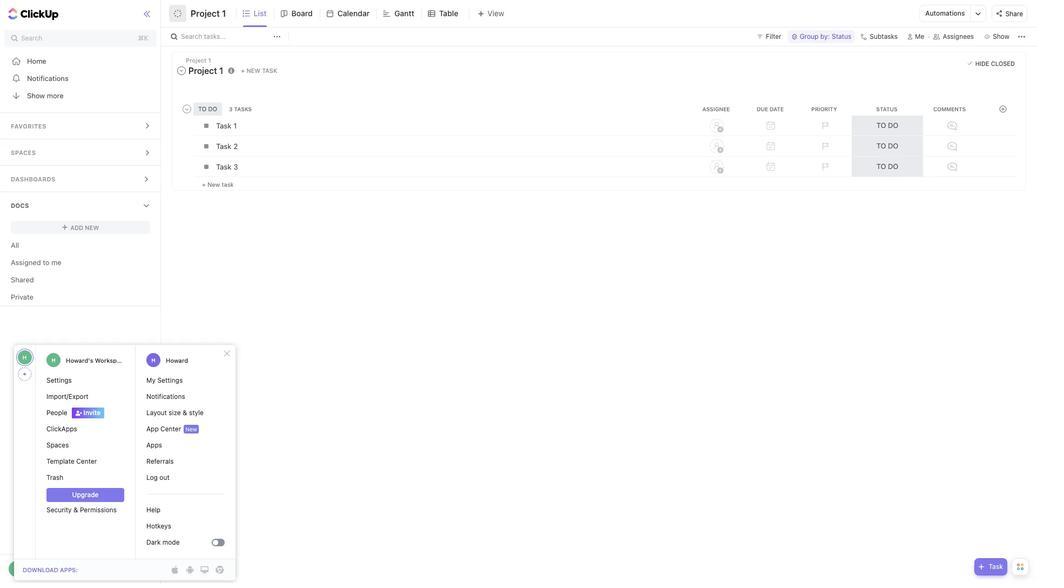Task type: locate. For each thing, give the bounding box(es) containing it.
1 up search tasks... text box
[[222, 9, 226, 18]]

task
[[216, 162, 232, 171], [989, 563, 1003, 571]]

2 vertical spatial set priority element
[[817, 159, 833, 175]]

0 horizontal spatial show
[[27, 91, 45, 100]]

center inside template center link
[[76, 458, 97, 466]]

3 to do from the top
[[877, 162, 899, 171]]

project 1 left list info "image"
[[189, 66, 223, 76]]

‎task left 2
[[216, 142, 232, 151]]

0 horizontal spatial center
[[76, 458, 97, 466]]

template
[[46, 458, 74, 466]]

list item
[[46, 405, 124, 421]]

2 to do from the top
[[877, 141, 899, 150]]

1 inside project 1 button
[[222, 9, 226, 18]]

list link
[[254, 0, 271, 27]]

1 horizontal spatial status
[[877, 106, 898, 112]]

+
[[241, 67, 245, 74], [202, 181, 206, 188]]

0 horizontal spatial status
[[832, 32, 852, 41]]

1 vertical spatial to do
[[877, 141, 899, 150]]

view button
[[469, 7, 508, 20]]

download apps:
[[23, 567, 78, 574]]

to do
[[877, 121, 899, 130], [877, 141, 899, 150], [877, 162, 899, 171]]

3 down 2
[[234, 162, 238, 171]]

‎task 2 link
[[213, 137, 687, 155]]

show
[[993, 32, 1010, 41], [27, 91, 45, 100]]

project inside button
[[191, 9, 220, 18]]

2 set priority element from the top
[[817, 138, 833, 154]]

project 1
[[191, 9, 226, 18], [186, 57, 211, 64], [189, 66, 223, 76]]

notifications link up layout size & style
[[146, 389, 225, 405]]

& right size
[[183, 409, 187, 417]]

0 horizontal spatial 3
[[229, 106, 233, 112]]

do for ‎task 2
[[888, 141, 899, 150]]

howard
[[166, 357, 188, 364]]

notifications up show more
[[27, 74, 68, 82]]

2 settings from the left
[[157, 377, 183, 385]]

1 vertical spatial set priority element
[[817, 138, 833, 154]]

show inside dropdown button
[[993, 32, 1010, 41]]

0 vertical spatial to do button
[[852, 115, 923, 135]]

search inside sidebar navigation
[[21, 34, 42, 42]]

upgrade link
[[46, 488, 124, 502]]

1 horizontal spatial &
[[183, 409, 187, 417]]

to
[[877, 121, 886, 130], [877, 141, 886, 150], [877, 162, 886, 171], [43, 258, 49, 267]]

new
[[247, 67, 260, 74], [208, 181, 220, 188], [185, 426, 197, 433]]

priority button
[[799, 106, 853, 112]]

0 horizontal spatial spaces
[[11, 149, 36, 156]]

3 set priority element from the top
[[817, 159, 833, 175]]

2 vertical spatial new
[[185, 426, 197, 433]]

0 horizontal spatial task
[[222, 181, 234, 188]]

assignees button
[[929, 30, 979, 43]]

1 vertical spatial set priority image
[[817, 138, 833, 154]]

0 vertical spatial project 1
[[191, 9, 226, 18]]

automations button
[[920, 5, 971, 22]]

my settings link
[[146, 373, 225, 389]]

howard's
[[66, 357, 93, 364]]

log out
[[146, 474, 170, 482]]

new down "task 3"
[[208, 181, 220, 188]]

settings
[[46, 377, 72, 385], [157, 377, 183, 385]]

set priority element
[[817, 118, 833, 134], [817, 138, 833, 154], [817, 159, 833, 175]]

user settings menu list
[[146, 373, 225, 495], [146, 495, 225, 551]]

1 vertical spatial task
[[222, 181, 234, 188]]

search for search
[[21, 34, 42, 42]]

set priority image up set priority image
[[817, 138, 833, 154]]

closed
[[991, 60, 1015, 67]]

&
[[183, 409, 187, 417], [73, 506, 78, 514]]

project 1 down search tasks...
[[186, 57, 211, 64]]

‎task up ‎task 2
[[216, 121, 232, 130]]

3 tasks button
[[227, 106, 256, 112]]

0 horizontal spatial &
[[73, 506, 78, 514]]

settings right my
[[157, 377, 183, 385]]

0 vertical spatial task
[[262, 67, 277, 74]]

clickapps link
[[46, 421, 124, 438]]

0 horizontal spatial notifications
[[27, 74, 68, 82]]

show down share button
[[993, 32, 1010, 41]]

1 horizontal spatial 3
[[234, 162, 238, 171]]

1 horizontal spatial task
[[262, 67, 277, 74]]

to do button for task 3
[[852, 157, 923, 177]]

show for show
[[993, 32, 1010, 41]]

project up search tasks...
[[191, 9, 220, 18]]

sidebar navigation
[[0, 0, 163, 584]]

invite down import/export link
[[84, 409, 101, 417]]

0 vertical spatial task
[[216, 162, 232, 171]]

gantt link
[[395, 0, 419, 27]]

1 vertical spatial + new task
[[202, 181, 234, 188]]

1 horizontal spatial spaces
[[46, 441, 69, 450]]

1 vertical spatial task
[[989, 563, 1003, 571]]

me
[[915, 32, 925, 41]]

1 vertical spatial center
[[76, 458, 97, 466]]

2 vertical spatial project 1
[[189, 66, 223, 76]]

trash link
[[46, 470, 124, 486]]

1 horizontal spatial invite
[[84, 409, 101, 417]]

docs
[[11, 202, 29, 209]]

task for task
[[989, 563, 1003, 571]]

show left more
[[27, 91, 45, 100]]

1 to do from the top
[[877, 121, 899, 130]]

board link
[[291, 0, 317, 27]]

1 vertical spatial new
[[208, 181, 220, 188]]

search
[[181, 32, 202, 41], [21, 34, 42, 42]]

1 horizontal spatial + new task
[[241, 67, 277, 74]]

new down layout size & style link
[[185, 426, 197, 433]]

0 horizontal spatial new
[[185, 426, 197, 433]]

1 inside project 1 dropdown button
[[219, 66, 223, 76]]

new right list info "image"
[[247, 67, 260, 74]]

project
[[191, 9, 220, 18], [186, 57, 207, 64], [189, 66, 217, 76]]

show inside sidebar navigation
[[27, 91, 45, 100]]

set priority image
[[817, 118, 833, 134], [817, 138, 833, 154]]

hide closed
[[976, 60, 1015, 67]]

1 vertical spatial status
[[877, 106, 898, 112]]

center
[[161, 425, 181, 433], [76, 458, 97, 466]]

2 user settings menu list from the top
[[146, 495, 225, 551]]

search for search tasks...
[[181, 32, 202, 41]]

1 vertical spatial 3
[[234, 162, 238, 171]]

download apps: link
[[23, 567, 78, 574]]

1 horizontal spatial search
[[181, 32, 202, 41]]

project 1 up search tasks...
[[191, 9, 226, 18]]

2 ‎task from the top
[[216, 142, 232, 151]]

1 do from the top
[[888, 121, 899, 130]]

apps:
[[60, 567, 78, 574]]

h
[[23, 354, 27, 361], [51, 357, 56, 364], [151, 357, 156, 364], [15, 566, 19, 573], [25, 566, 30, 573]]

3 do from the top
[[888, 162, 899, 171]]

settings up import/export
[[46, 377, 72, 385]]

1 set priority image from the top
[[817, 118, 833, 134]]

center down size
[[161, 425, 181, 433]]

0 horizontal spatial invite
[[65, 565, 82, 573]]

2 horizontal spatial new
[[247, 67, 260, 74]]

2 vertical spatial to do button
[[852, 157, 923, 177]]

spaces
[[11, 149, 36, 156], [46, 441, 69, 450]]

task right list info "image"
[[262, 67, 277, 74]]

2 set priority image from the top
[[817, 138, 833, 154]]

1 horizontal spatial notifications
[[146, 393, 185, 401]]

center for app
[[161, 425, 181, 433]]

1
[[222, 9, 226, 18], [208, 57, 211, 64], [219, 66, 223, 76], [234, 121, 237, 130]]

1 vertical spatial spaces
[[46, 441, 69, 450]]

clickapps
[[46, 425, 77, 433]]

download apps: list
[[167, 566, 227, 574]]

‎task 1 link
[[213, 117, 687, 135]]

1 to do button from the top
[[852, 115, 923, 135]]

spaces up template
[[46, 441, 69, 450]]

0 horizontal spatial settings
[[46, 377, 72, 385]]

set priority image down priority dropdown button
[[817, 118, 833, 134]]

0 horizontal spatial task
[[216, 162, 232, 171]]

1 horizontal spatial show
[[993, 32, 1010, 41]]

task 3
[[216, 162, 238, 171]]

& inside workspace settings menu list
[[73, 506, 78, 514]]

0 vertical spatial to do
[[877, 121, 899, 130]]

+ new task right list info "image"
[[241, 67, 277, 74]]

1 vertical spatial notifications
[[146, 393, 185, 401]]

status
[[832, 32, 852, 41], [877, 106, 898, 112]]

1 vertical spatial to do button
[[852, 136, 923, 156]]

0 horizontal spatial + new task
[[202, 181, 234, 188]]

onboarding checklist button element
[[175, 562, 183, 571]]

2 vertical spatial to do
[[877, 162, 899, 171]]

1 vertical spatial &
[[73, 506, 78, 514]]

1 horizontal spatial task
[[989, 563, 1003, 571]]

invite right download
[[65, 565, 82, 573]]

0 vertical spatial notifications
[[27, 74, 68, 82]]

2 vertical spatial do
[[888, 162, 899, 171]]

set priority image for 2
[[817, 138, 833, 154]]

3 to do button from the top
[[852, 157, 923, 177]]

1 user settings menu list from the top
[[146, 373, 225, 495]]

‎task for ‎task 1
[[216, 121, 232, 130]]

invite link
[[48, 562, 137, 577]]

3 left tasks
[[229, 106, 233, 112]]

settings inside list
[[46, 377, 72, 385]]

notifications link
[[0, 70, 161, 87], [146, 389, 225, 405]]

people link
[[46, 405, 67, 421]]

favorites button
[[0, 113, 161, 139]]

all
[[11, 241, 19, 249]]

tasks
[[234, 106, 252, 112]]

to inside sidebar navigation
[[43, 258, 49, 267]]

3 tasks
[[229, 106, 252, 112]]

0 vertical spatial project
[[191, 9, 220, 18]]

project left list info "image"
[[189, 66, 217, 76]]

1 vertical spatial invite
[[65, 565, 82, 573]]

to do for ‎task 1
[[877, 121, 899, 130]]

2 vertical spatial project
[[189, 66, 217, 76]]

0 vertical spatial spaces
[[11, 149, 36, 156]]

project down search tasks...
[[186, 57, 207, 64]]

center down spaces link
[[76, 458, 97, 466]]

set priority element for task 3
[[817, 159, 833, 175]]

task for task 3
[[216, 162, 232, 171]]

referrals
[[146, 458, 174, 466]]

2 to do button from the top
[[852, 136, 923, 156]]

due
[[757, 106, 768, 112]]

& right security
[[73, 506, 78, 514]]

2 do from the top
[[888, 141, 899, 150]]

help
[[146, 506, 161, 514]]

security
[[46, 506, 72, 514]]

due date
[[757, 106, 784, 112]]

task down "task 3"
[[222, 181, 234, 188]]

to for 3
[[877, 162, 886, 171]]

0 vertical spatial ‎task
[[216, 121, 232, 130]]

search left tasks...
[[181, 32, 202, 41]]

1 vertical spatial ‎task
[[216, 142, 232, 151]]

+ new task
[[241, 67, 277, 74], [202, 181, 234, 188]]

new
[[85, 224, 99, 231]]

app center new
[[146, 425, 197, 433]]

0 vertical spatial +
[[241, 67, 245, 74]]

1 settings from the left
[[46, 377, 72, 385]]

1 horizontal spatial settings
[[157, 377, 183, 385]]

layout size & style link
[[146, 405, 225, 421]]

list
[[254, 9, 267, 18]]

notifications
[[27, 74, 68, 82], [146, 393, 185, 401]]

0 vertical spatial do
[[888, 121, 899, 130]]

set priority element for ‎task 2
[[817, 138, 833, 154]]

0 vertical spatial set priority element
[[817, 118, 833, 134]]

to do button for ‎task 1
[[852, 115, 923, 135]]

1/5
[[191, 563, 199, 570]]

table link
[[439, 0, 463, 27]]

user settings menu list containing my settings
[[146, 373, 225, 495]]

notifications link up more
[[0, 70, 161, 87]]

search up the home
[[21, 34, 42, 42]]

assignee button
[[690, 106, 745, 112]]

1 vertical spatial show
[[27, 91, 45, 100]]

assigned to me
[[11, 258, 61, 267]]

0 vertical spatial show
[[993, 32, 1010, 41]]

0 vertical spatial 3
[[229, 106, 233, 112]]

invite inside list item
[[84, 409, 101, 417]]

to do for ‎task 2
[[877, 141, 899, 150]]

board
[[291, 9, 313, 18]]

1 vertical spatial +
[[202, 181, 206, 188]]

0 vertical spatial center
[[161, 425, 181, 433]]

+ new task down "task 3"
[[202, 181, 234, 188]]

1 left list info "image"
[[219, 66, 223, 76]]

to for 2
[[877, 141, 886, 150]]

1 inside ‎task 1 link
[[234, 121, 237, 130]]

1 horizontal spatial +
[[241, 67, 245, 74]]

1 set priority element from the top
[[817, 118, 833, 134]]

notifications down my settings
[[146, 393, 185, 401]]

1 vertical spatial do
[[888, 141, 899, 150]]

spaces down favorites
[[11, 149, 36, 156]]

1 horizontal spatial center
[[161, 425, 181, 433]]

1 ‎task from the top
[[216, 121, 232, 130]]

1 down 3 tasks
[[234, 121, 237, 130]]

style
[[189, 409, 204, 417]]

project 1 inside button
[[191, 9, 226, 18]]

0 horizontal spatial search
[[21, 34, 42, 42]]

0 vertical spatial invite
[[84, 409, 101, 417]]

workspace settings menu list
[[46, 373, 124, 519]]

0 vertical spatial set priority image
[[817, 118, 833, 134]]

1 horizontal spatial new
[[208, 181, 220, 188]]



Task type: describe. For each thing, give the bounding box(es) containing it.
to do button for ‎task 2
[[852, 136, 923, 156]]

new inside app center new
[[185, 426, 197, 433]]

⌘k
[[138, 34, 148, 42]]

1 down tasks...
[[208, 57, 211, 64]]

invite inside sidebar navigation
[[65, 565, 82, 573]]

comments
[[934, 106, 966, 112]]

permissions
[[80, 506, 117, 514]]

share button
[[992, 5, 1028, 22]]

mode
[[163, 539, 180, 547]]

home link
[[0, 52, 161, 70]]

set priority image
[[817, 159, 833, 175]]

0 vertical spatial status
[[832, 32, 852, 41]]

0 vertical spatial + new task
[[241, 67, 277, 74]]

upgrade
[[72, 491, 99, 499]]

list item containing people
[[46, 405, 124, 421]]

spaces inside sidebar navigation
[[11, 149, 36, 156]]

workspace
[[95, 357, 127, 364]]

settings link
[[46, 373, 124, 389]]

size
[[169, 409, 181, 417]]

tasks...
[[204, 32, 226, 41]]

dark mode link
[[146, 535, 212, 551]]

status button
[[853, 106, 924, 112]]

1 vertical spatial project
[[186, 57, 207, 64]]

onboarding checklist button image
[[175, 562, 183, 571]]

to for 1
[[877, 121, 886, 130]]

show more
[[27, 91, 64, 100]]

template center
[[46, 458, 97, 466]]

assigned
[[11, 258, 41, 267]]

0 vertical spatial new
[[247, 67, 260, 74]]

filter button
[[753, 30, 786, 43]]

calendar link
[[338, 0, 374, 27]]

hotkeys
[[146, 522, 171, 531]]

import/export
[[46, 393, 88, 401]]

log
[[146, 474, 158, 482]]

3 inside task 3 link
[[234, 162, 238, 171]]

dark
[[146, 539, 161, 547]]

out
[[160, 474, 170, 482]]

hide closed button
[[965, 58, 1018, 69]]

view
[[488, 9, 504, 18]]

template center link
[[46, 454, 124, 470]]

apps link
[[146, 438, 225, 454]]

security & permissions
[[46, 506, 117, 514]]

filter
[[766, 32, 782, 41]]

my settings
[[146, 377, 183, 385]]

apps
[[146, 441, 162, 450]]

project 1 inside dropdown button
[[189, 66, 223, 76]]

dashboards
[[11, 176, 55, 183]]

calendar
[[338, 9, 370, 18]]

0 vertical spatial &
[[183, 409, 187, 417]]

list info image
[[228, 67, 235, 74]]

‎task for ‎task 2
[[216, 142, 232, 151]]

subtasks
[[870, 32, 898, 41]]

‎task 1
[[216, 121, 237, 130]]

me button
[[903, 30, 929, 43]]

layout size & style
[[146, 409, 204, 417]]

1 vertical spatial notifications link
[[146, 389, 225, 405]]

project 1 button
[[186, 2, 226, 25]]

dark mode
[[146, 539, 180, 547]]

people
[[46, 409, 67, 417]]

task 3 link
[[213, 158, 687, 176]]

0 vertical spatial notifications link
[[0, 70, 161, 87]]

by:
[[821, 32, 830, 41]]

import/export link
[[46, 389, 124, 405]]

help link
[[146, 502, 225, 519]]

spaces inside workspace settings menu list
[[46, 441, 69, 450]]

share
[[1006, 10, 1023, 18]]

download
[[23, 567, 58, 574]]

subtasks button
[[857, 30, 901, 43]]

Search tasks... text field
[[181, 29, 271, 44]]

security & permissions link
[[46, 502, 124, 519]]

do for ‎task 1
[[888, 121, 899, 130]]

group by: status
[[800, 32, 852, 41]]

user settings menu list containing help
[[146, 495, 225, 551]]

add new
[[70, 224, 99, 231]]

layout
[[146, 409, 167, 417]]

to do for task 3
[[877, 162, 899, 171]]

0 horizontal spatial +
[[202, 181, 206, 188]]

show for show more
[[27, 91, 45, 100]]

add
[[70, 224, 83, 231]]

private
[[11, 293, 33, 301]]

howard's workspace
[[66, 357, 127, 364]]

referrals link
[[146, 454, 225, 470]]

project 1 button
[[176, 63, 226, 78]]

home
[[27, 56, 46, 65]]

me
[[51, 258, 61, 267]]

1 vertical spatial project 1
[[186, 57, 211, 64]]

my
[[146, 377, 156, 385]]

app
[[146, 425, 159, 433]]

assignee
[[703, 106, 730, 112]]

do for task 3
[[888, 162, 899, 171]]

center for template
[[76, 458, 97, 466]]

show button
[[981, 30, 1013, 43]]

due date button
[[745, 106, 799, 112]]

automations
[[926, 9, 965, 17]]

group
[[800, 32, 819, 41]]

set priority image for 1
[[817, 118, 833, 134]]

search tasks...
[[181, 32, 226, 41]]

hotkeys link
[[146, 519, 225, 535]]

table
[[439, 9, 458, 18]]

log out link
[[146, 470, 225, 486]]

notifications inside sidebar navigation
[[27, 74, 68, 82]]

set priority element for ‎task 1
[[817, 118, 833, 134]]

project inside dropdown button
[[189, 66, 217, 76]]

assignees
[[943, 32, 974, 41]]

trash
[[46, 474, 63, 482]]

favorites
[[11, 123, 46, 130]]

dark mode list item
[[146, 535, 225, 551]]



Task type: vqa. For each thing, say whether or not it's contained in the screenshot.
cell to the bottom
no



